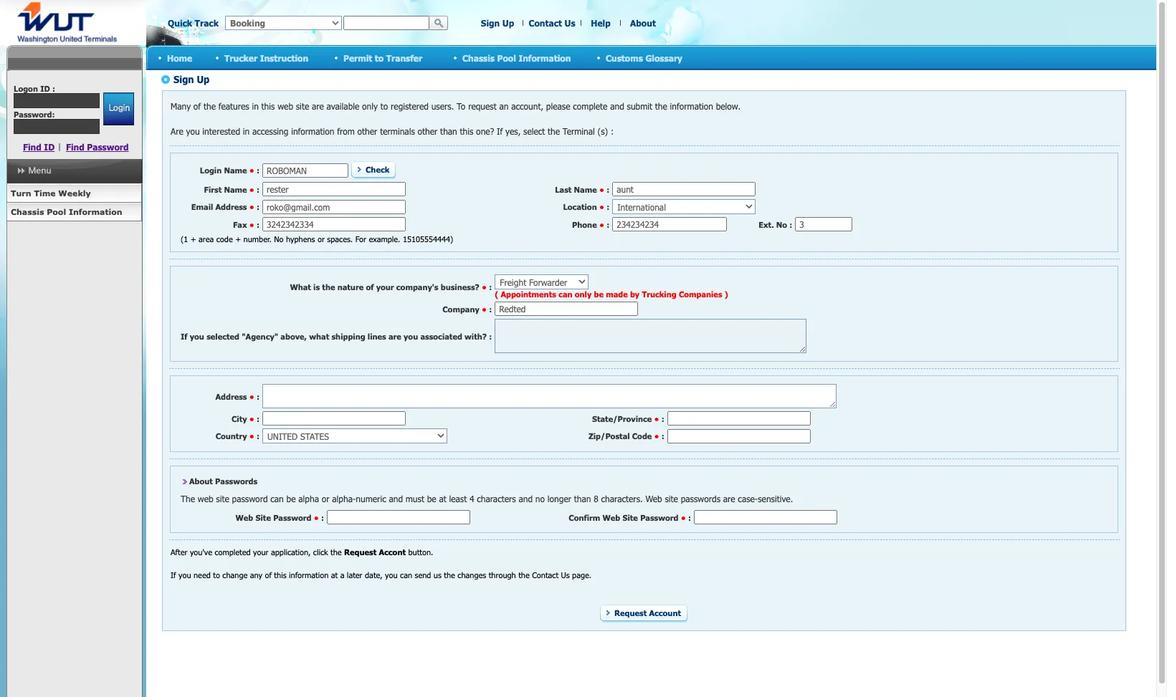 Task type: describe. For each thing, give the bounding box(es) containing it.
find password link
[[66, 142, 129, 152]]

turn time weekly link
[[6, 184, 142, 203]]

help
[[591, 18, 611, 28]]

sign up
[[481, 18, 514, 28]]

permit to transfer
[[343, 53, 422, 63]]

turn time weekly
[[11, 189, 91, 198]]

quick
[[168, 18, 192, 28]]

find for find password
[[66, 142, 84, 152]]

find for find id
[[23, 142, 41, 152]]

track
[[195, 18, 219, 28]]

about
[[630, 18, 656, 28]]

contact us link
[[529, 18, 575, 28]]

password
[[87, 142, 129, 152]]

find id link
[[23, 142, 55, 152]]

customs glossary
[[606, 53, 683, 63]]

instruction
[[260, 53, 308, 63]]

logon
[[14, 84, 38, 93]]

id for find
[[44, 142, 55, 152]]

1 vertical spatial chassis pool information
[[11, 207, 122, 217]]

chassis inside chassis pool information link
[[11, 207, 44, 217]]

quick track
[[168, 18, 219, 28]]

home
[[167, 53, 192, 63]]

1 horizontal spatial pool
[[497, 53, 516, 63]]

:
[[52, 84, 55, 93]]

login image
[[103, 92, 134, 125]]

time
[[34, 189, 56, 198]]

permit
[[343, 53, 372, 63]]



Task type: locate. For each thing, give the bounding box(es) containing it.
0 vertical spatial chassis pool information
[[462, 53, 571, 63]]

chassis down sign
[[462, 53, 495, 63]]

password:
[[14, 110, 55, 119]]

1 vertical spatial chassis
[[11, 207, 44, 217]]

chassis down turn
[[11, 207, 44, 217]]

0 vertical spatial information
[[519, 53, 571, 63]]

us
[[565, 18, 575, 28]]

1 vertical spatial information
[[69, 207, 122, 217]]

0 horizontal spatial pool
[[47, 207, 66, 217]]

pool down up
[[497, 53, 516, 63]]

id
[[40, 84, 50, 93], [44, 142, 55, 152]]

information down the contact
[[519, 53, 571, 63]]

chassis pool information
[[462, 53, 571, 63], [11, 207, 122, 217]]

0 horizontal spatial chassis pool information
[[11, 207, 122, 217]]

1 horizontal spatial information
[[519, 53, 571, 63]]

1 horizontal spatial find
[[66, 142, 84, 152]]

sign up link
[[481, 18, 514, 28]]

transfer
[[386, 53, 422, 63]]

chassis
[[462, 53, 495, 63], [11, 207, 44, 217]]

0 vertical spatial pool
[[497, 53, 516, 63]]

customs
[[606, 53, 643, 63]]

1 vertical spatial id
[[44, 142, 55, 152]]

0 vertical spatial chassis
[[462, 53, 495, 63]]

find down "password:"
[[23, 142, 41, 152]]

None text field
[[343, 16, 429, 30]]

chassis pool information down up
[[462, 53, 571, 63]]

find left the "password"
[[66, 142, 84, 152]]

find password
[[66, 142, 129, 152]]

find
[[23, 142, 41, 152], [66, 142, 84, 152]]

id left :
[[40, 84, 50, 93]]

trucker instruction
[[224, 53, 308, 63]]

chassis pool information down turn time weekly link at the left of page
[[11, 207, 122, 217]]

1 horizontal spatial chassis pool information
[[462, 53, 571, 63]]

sign
[[481, 18, 500, 28]]

pool
[[497, 53, 516, 63], [47, 207, 66, 217]]

0 vertical spatial id
[[40, 84, 50, 93]]

to
[[375, 53, 384, 63]]

chassis pool information link
[[6, 203, 142, 222]]

id down "password:"
[[44, 142, 55, 152]]

help link
[[591, 18, 611, 28]]

about link
[[630, 18, 656, 28]]

0 horizontal spatial chassis
[[11, 207, 44, 217]]

weekly
[[58, 189, 91, 198]]

pool down turn time weekly
[[47, 207, 66, 217]]

find id
[[23, 142, 55, 152]]

information down weekly
[[69, 207, 122, 217]]

up
[[502, 18, 514, 28]]

turn
[[11, 189, 31, 198]]

information inside chassis pool information link
[[69, 207, 122, 217]]

0 horizontal spatial find
[[23, 142, 41, 152]]

2 find from the left
[[66, 142, 84, 152]]

logon id :
[[14, 84, 55, 93]]

trucker
[[224, 53, 257, 63]]

glossary
[[646, 53, 683, 63]]

None text field
[[14, 93, 100, 108]]

0 horizontal spatial information
[[69, 207, 122, 217]]

contact
[[529, 18, 562, 28]]

information
[[519, 53, 571, 63], [69, 207, 122, 217]]

1 find from the left
[[23, 142, 41, 152]]

1 horizontal spatial chassis
[[462, 53, 495, 63]]

id for logon
[[40, 84, 50, 93]]

contact us
[[529, 18, 575, 28]]

1 vertical spatial pool
[[47, 207, 66, 217]]

None password field
[[14, 119, 100, 134]]



Task type: vqa. For each thing, say whether or not it's contained in the screenshot.
Nathan Strang
no



